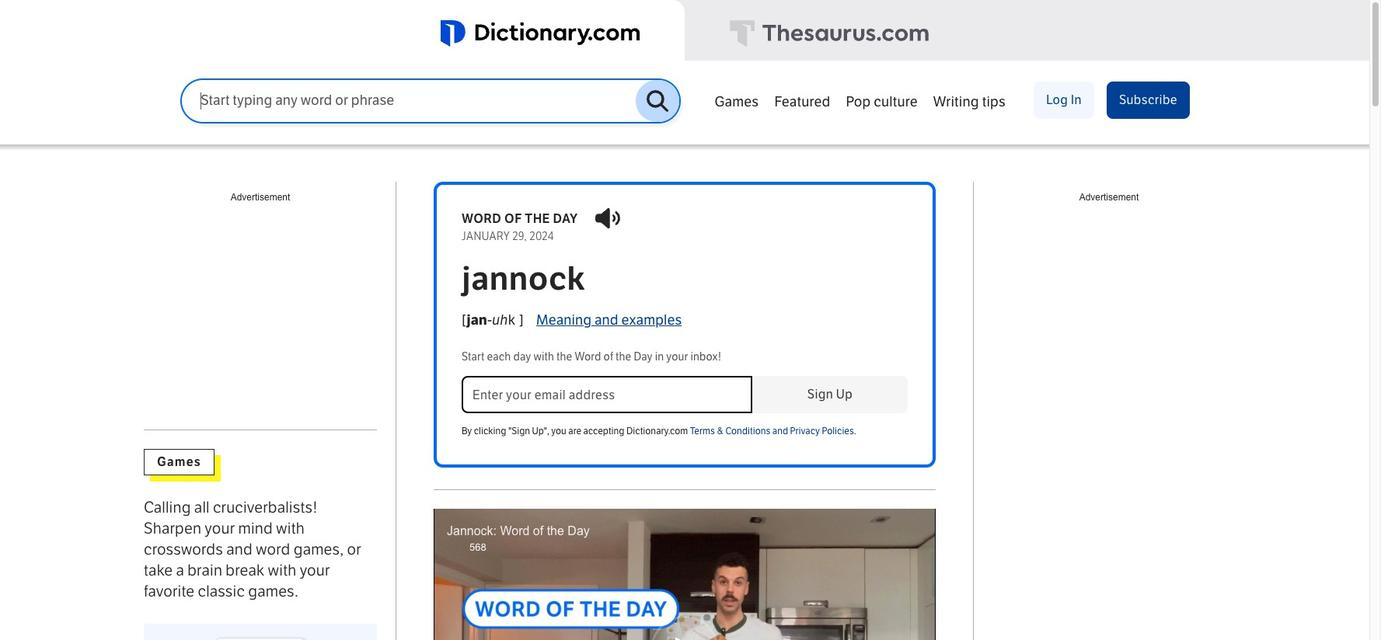 Task type: locate. For each thing, give the bounding box(es) containing it.
1 vertical spatial day
[[568, 525, 590, 539]]

1 horizontal spatial games
[[715, 93, 759, 110]]

and left privacy
[[773, 427, 789, 437]]

calling all cruciverbalists! sharpen your mind with crosswords and word games, or take a brain break with your favorite classic games.
[[144, 498, 362, 601]]

and up break
[[226, 540, 253, 559]]

games inside pages menu element
[[715, 93, 759, 110]]

0 horizontal spatial your
[[205, 519, 235, 538]]

games link
[[707, 86, 767, 115]]

1 vertical spatial games
[[157, 455, 201, 470]]

2 horizontal spatial of
[[604, 351, 614, 364]]

word up january
[[462, 212, 502, 227]]

0 vertical spatial games
[[715, 93, 759, 110]]

word right jannock:
[[500, 525, 530, 539]]

0 horizontal spatial and
[[226, 540, 253, 559]]

1 vertical spatial and
[[773, 427, 789, 437]]

day up the 2024
[[553, 212, 578, 227]]

0 vertical spatial day
[[634, 351, 653, 364]]

0 horizontal spatial day
[[514, 351, 531, 364]]

your
[[667, 351, 689, 364], [205, 519, 235, 538], [300, 561, 330, 580]]

privacy
[[791, 427, 820, 437]]

day inside video player region
[[568, 525, 590, 539]]

jannock link
[[462, 260, 908, 299]]

january 29, 2024
[[462, 230, 554, 243]]

meaning and examples link
[[537, 310, 682, 332]]

calling
[[144, 498, 191, 517]]

games
[[715, 93, 759, 110], [157, 455, 201, 470]]

your right in
[[667, 351, 689, 364]]

0 horizontal spatial games
[[157, 455, 201, 470]]

log in button
[[1034, 82, 1095, 119]]

with up games.
[[268, 561, 297, 580]]

games,
[[294, 540, 344, 559]]

by clicking "sign up", you are accepting dictionary.com terms & conditions and privacy policies.
[[462, 427, 857, 437]]

with down meaning
[[534, 351, 555, 364]]

1 horizontal spatial of
[[533, 525, 544, 539]]

featured
[[775, 93, 831, 110]]

day
[[553, 212, 578, 227], [514, 351, 531, 364]]

2 vertical spatial your
[[300, 561, 330, 580]]

with up word
[[276, 519, 305, 538]]

dictionary.com
[[627, 427, 688, 437]]

of inside video player region
[[533, 525, 544, 539]]

word of the day
[[462, 212, 578, 227]]

&
[[717, 427, 724, 437]]

word
[[462, 212, 502, 227], [575, 351, 602, 364], [500, 525, 530, 539]]

with
[[534, 351, 555, 364], [276, 519, 305, 538], [268, 561, 297, 580]]

log
[[1047, 92, 1069, 107]]

"sign
[[509, 427, 530, 437]]

and
[[595, 312, 619, 329], [773, 427, 789, 437], [226, 540, 253, 559]]

games left featured
[[715, 93, 759, 110]]

1 horizontal spatial advertisement
[[1080, 192, 1140, 203]]

sign
[[808, 388, 834, 402]]

0 horizontal spatial advertisement
[[231, 192, 290, 203]]

Start typing any word or phrase text field
[[182, 92, 636, 110]]

sign up button
[[753, 377, 908, 414]]

1 horizontal spatial day
[[553, 212, 578, 227]]

2 vertical spatial with
[[268, 561, 297, 580]]

]
[[519, 312, 524, 329]]

0 vertical spatial of
[[505, 212, 522, 227]]

january
[[462, 230, 510, 243]]

[ jan - uh k ]
[[462, 312, 524, 329]]

examples
[[622, 312, 682, 329]]

culture
[[874, 93, 918, 110]]

video player region
[[434, 510, 936, 641]]

daily crossword image
[[144, 624, 377, 641]]

2 vertical spatial word
[[500, 525, 530, 539]]

policies.
[[822, 427, 857, 437]]

1 horizontal spatial and
[[595, 312, 619, 329]]

games up calling
[[157, 455, 201, 470]]

or
[[347, 540, 362, 559]]

terms
[[690, 427, 715, 437]]

1 vertical spatial day
[[514, 351, 531, 364]]

in
[[655, 351, 664, 364]]

word down meaning and examples link at the left
[[575, 351, 602, 364]]

0 vertical spatial and
[[595, 312, 619, 329]]

your down games,
[[300, 561, 330, 580]]

jannock:
[[447, 525, 497, 539]]

and inside "calling all cruciverbalists! sharpen your mind with crosswords and word games, or take a brain break with your favorite classic games."
[[226, 540, 253, 559]]

2 vertical spatial of
[[533, 525, 544, 539]]

of
[[505, 212, 522, 227], [604, 351, 614, 364], [533, 525, 544, 539]]

day right each
[[514, 351, 531, 364]]

pop culture
[[846, 93, 918, 110]]

of up january 29, 2024
[[505, 212, 522, 227]]

1 vertical spatial with
[[276, 519, 305, 538]]

writing tips link
[[926, 86, 1014, 115]]

take
[[144, 561, 173, 580]]

2024
[[530, 230, 554, 243]]

2 horizontal spatial your
[[667, 351, 689, 364]]

of right jannock:
[[533, 525, 544, 539]]

the
[[525, 212, 550, 227], [557, 351, 573, 364], [616, 351, 632, 364], [547, 525, 565, 539]]

and up the start each day with the word of the day in your inbox!
[[595, 312, 619, 329]]

brain
[[188, 561, 223, 580]]

0 vertical spatial your
[[667, 351, 689, 364]]

1 vertical spatial of
[[604, 351, 614, 364]]

your down all
[[205, 519, 235, 538]]

of down meaning and examples link at the left
[[604, 351, 614, 364]]

the inside video player region
[[547, 525, 565, 539]]

0 horizontal spatial day
[[568, 525, 590, 539]]

day
[[634, 351, 653, 364], [568, 525, 590, 539]]

are
[[569, 427, 582, 437]]

word
[[256, 540, 290, 559]]

switch site tab list
[[0, 0, 1370, 63]]

0 vertical spatial day
[[553, 212, 578, 227]]

advertisement
[[231, 192, 290, 203], [1080, 192, 1140, 203]]

word inside video player region
[[500, 525, 530, 539]]

2 horizontal spatial and
[[773, 427, 789, 437]]

2 vertical spatial and
[[226, 540, 253, 559]]



Task type: describe. For each thing, give the bounding box(es) containing it.
log in
[[1047, 92, 1082, 107]]

inbox!
[[691, 351, 722, 364]]

k
[[508, 312, 516, 329]]

pop
[[846, 93, 871, 110]]

break
[[226, 561, 265, 580]]

29,
[[513, 230, 527, 243]]

clicking
[[474, 427, 507, 437]]

0 vertical spatial word
[[462, 212, 502, 227]]

you
[[552, 427, 567, 437]]

start each day with the word of the day in your inbox!
[[462, 351, 722, 364]]

crosswords
[[144, 540, 223, 559]]

-
[[488, 312, 493, 329]]

1 horizontal spatial your
[[300, 561, 330, 580]]

pages menu element
[[707, 79, 1191, 145]]

sharpen
[[144, 519, 201, 538]]

cruciverbalists!
[[213, 498, 318, 517]]

up
[[837, 388, 853, 402]]

jannock
[[462, 260, 586, 299]]

meaning and examples
[[537, 312, 682, 329]]

a
[[176, 561, 184, 580]]

Enter your email address text field
[[462, 377, 753, 414]]

0 vertical spatial with
[[534, 351, 555, 364]]

classic
[[198, 582, 245, 601]]

sign up
[[808, 388, 853, 402]]

uh
[[493, 312, 508, 329]]

tips
[[983, 93, 1006, 110]]

1 vertical spatial word
[[575, 351, 602, 364]]

subscribe
[[1120, 92, 1178, 107]]

conditions
[[726, 427, 771, 437]]

each
[[487, 351, 511, 364]]

favorite
[[144, 582, 195, 601]]

mind
[[238, 519, 273, 538]]

by
[[462, 427, 472, 437]]

in
[[1072, 92, 1082, 107]]

up",
[[532, 427, 550, 437]]

all
[[194, 498, 210, 517]]

1 horizontal spatial day
[[634, 351, 653, 364]]

games.
[[248, 582, 299, 601]]

0 horizontal spatial of
[[505, 212, 522, 227]]

start
[[462, 351, 485, 364]]

meaning
[[537, 312, 592, 329]]

writing tips
[[934, 93, 1006, 110]]

2 advertisement from the left
[[1080, 192, 1140, 203]]

568
[[470, 542, 487, 554]]

accepting
[[584, 427, 625, 437]]

featured link
[[767, 86, 839, 115]]

subscribe button
[[1107, 82, 1191, 119]]

pop culture link
[[839, 86, 926, 115]]

jan
[[467, 312, 488, 329]]

jannock: word of the day
[[447, 525, 590, 539]]

1 advertisement from the left
[[231, 192, 290, 203]]

1 vertical spatial your
[[205, 519, 235, 538]]

writing
[[934, 93, 980, 110]]

[
[[462, 312, 467, 329]]

terms & conditions and privacy policies. link
[[690, 427, 857, 437]]



